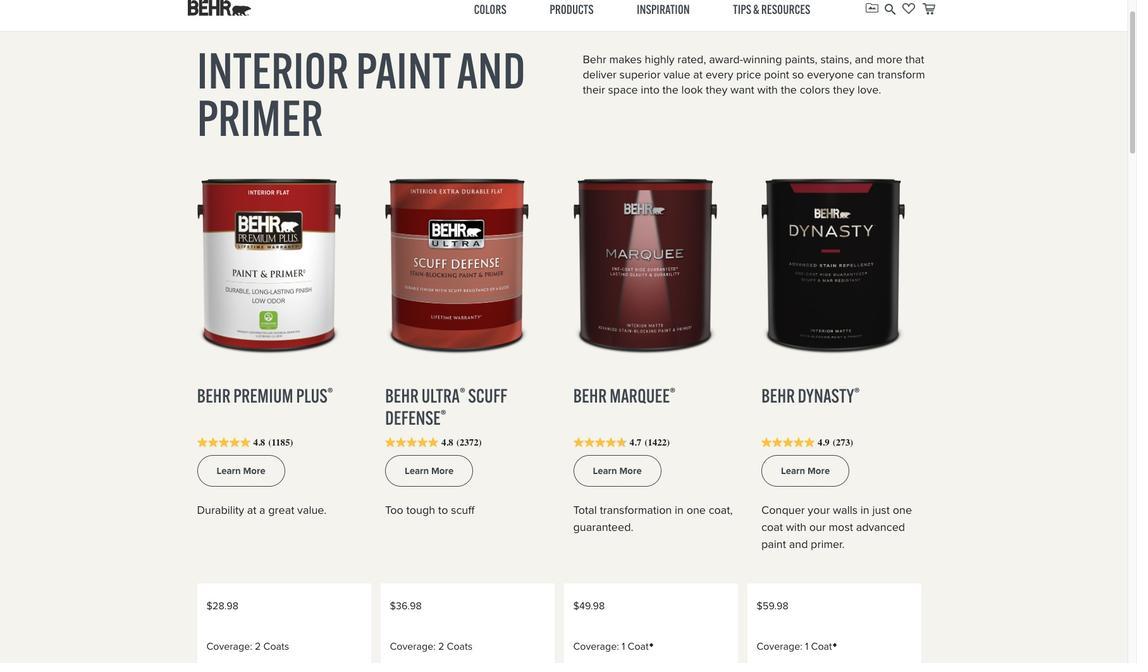 Task type: vqa. For each thing, say whether or not it's contained in the screenshot.
are inside the Sign up for exclusive deals, great savings and be more inspired than ever. By creating an account that includes your personal information, you are agreeing to our Privacy Policy .
no



Task type: locate. For each thing, give the bounding box(es) containing it.
primer.
[[811, 536, 845, 553]]

3 behr from the left
[[573, 384, 607, 408]]

2 coverage: 1 coat ◆ from the left
[[757, 639, 838, 654]]

more down '4.8 (1185)'
[[243, 464, 265, 478]]

behr logo image
[[188, 0, 251, 15]]

learn
[[217, 464, 241, 478], [405, 464, 429, 478], [593, 464, 617, 478], [781, 464, 805, 478]]

products
[[550, 1, 594, 17]]

1 coverage: 1 coat ◆ from the left
[[573, 639, 654, 654]]

1 for $49.98
[[622, 639, 625, 654]]

learn up conquer
[[781, 464, 805, 478]]

coats for $28.98
[[263, 639, 289, 654]]

1 ◆ from the left
[[649, 640, 654, 650]]

1 coats from the left
[[263, 639, 289, 654]]

0 horizontal spatial coat
[[628, 639, 649, 654]]

1 horizontal spatial the
[[781, 82, 797, 98]]

coverage: 1 coat ◆ down the $59.98
[[757, 639, 838, 654]]

1 gal can of behr ultra scuff defense interior paint, extra durable flat image
[[385, 162, 554, 370]]

◆
[[649, 640, 654, 650], [832, 640, 838, 650]]

2 learn from the left
[[405, 464, 429, 478]]

0 horizontal spatial ◆
[[649, 640, 654, 650]]

1 horizontal spatial coats
[[447, 639, 473, 654]]

2 one from the left
[[893, 502, 912, 519]]

at inside "behr makes highly rated, award-winning paints, stains, and more that deliver superior value at every price point so everyone can transform their space into the look they want with the colors they love."
[[693, 66, 703, 83]]

0 horizontal spatial coverage: 1 coat ◆
[[573, 639, 654, 654]]

walls
[[833, 502, 858, 519]]

4.8 left (2372)
[[441, 438, 453, 449]]

1 learn from the left
[[217, 464, 241, 478]]

behr
[[583, 51, 606, 68]]

learn more for behr premium plus ®
[[217, 464, 265, 478]]

3 learn more from the left
[[593, 464, 642, 478]]

coverage: 1 coat ◆
[[573, 639, 654, 654], [757, 639, 838, 654]]

1 learn more from the left
[[217, 464, 265, 478]]

2 4.8 from the left
[[441, 438, 453, 449]]

0 vertical spatial with
[[757, 82, 778, 98]]

3 learn more link from the left
[[573, 455, 661, 487]]

paints,
[[785, 51, 818, 68]]

advanced
[[856, 519, 905, 536]]

they left love.
[[833, 82, 855, 98]]

at right value
[[693, 66, 703, 83]]

coverage: down the $49.98
[[573, 639, 619, 654]]

that
[[905, 51, 924, 68]]

1 learn more link from the left
[[197, 455, 285, 487]]

1 horizontal spatial one
[[893, 502, 912, 519]]

behr left ultra
[[385, 384, 419, 408]]

more down the 4.8 (2372)
[[431, 464, 454, 478]]

1 for $59.98
[[805, 639, 809, 654]]

love.
[[858, 82, 881, 98]]

inspiration link
[[637, 1, 690, 17]]

0 horizontal spatial the
[[663, 82, 679, 98]]

4 learn from the left
[[781, 464, 805, 478]]

behr
[[197, 384, 231, 408], [385, 384, 419, 408], [573, 384, 607, 408], [761, 384, 795, 408]]

conquer your walls in just one coat with our most advanced paint and primer.
[[761, 502, 912, 553]]

4.8 for scuff defense
[[441, 438, 453, 449]]

1 more from the left
[[243, 464, 265, 478]]

in left coat,
[[675, 502, 684, 519]]

0 horizontal spatial in
[[675, 502, 684, 519]]

1 horizontal spatial 4.8
[[441, 438, 453, 449]]

0 horizontal spatial 4.8
[[253, 438, 265, 449]]

1 in from the left
[[675, 502, 684, 519]]

learn more down 4.9
[[781, 464, 830, 478]]

winning
[[743, 51, 782, 68]]

behr left premium
[[197, 384, 231, 408]]

2 horizontal spatial and
[[855, 51, 874, 68]]

one left coat,
[[687, 502, 706, 519]]

learn more
[[217, 464, 265, 478], [405, 464, 454, 478], [593, 464, 642, 478], [781, 464, 830, 478]]

behr makes highly rated, award-winning paints, stains, and more that deliver superior value at every price point so everyone can transform their space into the look they want with the colors they love.
[[583, 51, 925, 98]]

and
[[457, 40, 526, 101], [855, 51, 874, 68], [789, 536, 808, 553]]

1 2 from the left
[[255, 639, 261, 654]]

resources
[[761, 1, 810, 17]]

coverage: 2 coats
[[206, 639, 289, 654], [390, 639, 473, 654]]

4.7
[[630, 438, 641, 449]]

1 one from the left
[[687, 502, 706, 519]]

0 horizontal spatial they
[[706, 82, 728, 98]]

coverage: 2 coats for $36.98
[[390, 639, 473, 654]]

0 horizontal spatial 2
[[255, 639, 261, 654]]

2 2 from the left
[[438, 639, 444, 654]]

behr left marquee
[[573, 384, 607, 408]]

learn more link down '4.8 (1185)'
[[197, 455, 285, 487]]

with inside conquer your walls in just one coat with our most advanced paint and primer.
[[786, 519, 806, 536]]

coverage: 2 coats down $28.98
[[206, 639, 289, 654]]

tips
[[733, 1, 751, 17]]

0 horizontal spatial with
[[757, 82, 778, 98]]

with right the want
[[757, 82, 778, 98]]

1 the from the left
[[663, 82, 679, 98]]

$36.98
[[390, 599, 422, 613]]

at left a
[[247, 502, 256, 519]]

1 4.8 from the left
[[253, 438, 265, 449]]

learn more link down 4.9
[[761, 455, 850, 487]]

1 vertical spatial with
[[786, 519, 806, 536]]

the left colors
[[781, 82, 797, 98]]

learn for scuff defense
[[405, 464, 429, 478]]

one right the just
[[893, 502, 912, 519]]

1 horizontal spatial they
[[833, 82, 855, 98]]

our
[[809, 519, 826, 536]]

2 behr from the left
[[385, 384, 419, 408]]

learn more up too tough to scuff
[[405, 464, 454, 478]]

® inside behr marquee ®
[[670, 385, 675, 402]]

more down 4.9
[[808, 464, 830, 478]]

4 learn more from the left
[[781, 464, 830, 478]]

coverage:
[[206, 639, 252, 654], [390, 639, 436, 654], [573, 639, 619, 654], [757, 639, 803, 654]]

your
[[808, 502, 830, 519]]

2 more from the left
[[431, 464, 454, 478]]

2 learn more from the left
[[405, 464, 454, 478]]

defense
[[385, 406, 441, 430]]

learn more down 4.7
[[593, 464, 642, 478]]

1 horizontal spatial coat
[[811, 639, 832, 654]]

4.8
[[253, 438, 265, 449], [441, 438, 453, 449]]

1
[[622, 639, 625, 654], [805, 639, 809, 654]]

4 coverage: from the left
[[757, 639, 803, 654]]

3 learn from the left
[[593, 464, 617, 478]]

learn up total
[[593, 464, 617, 478]]

learn more link down 4.7
[[573, 455, 661, 487]]

learn more link
[[197, 455, 285, 487], [385, 455, 473, 487], [573, 455, 661, 487], [761, 455, 850, 487]]

2 coats from the left
[[447, 639, 473, 654]]

2 coverage: from the left
[[390, 639, 436, 654]]

4 more from the left
[[808, 464, 830, 478]]

coverage: down $36.98 in the bottom left of the page
[[390, 639, 436, 654]]

value.
[[297, 502, 327, 519]]

2 coverage: 2 coats from the left
[[390, 639, 473, 654]]

and left more in the right of the page
[[855, 51, 874, 68]]

1 horizontal spatial 1
[[805, 639, 809, 654]]

coverage: 2 coats down $36.98 in the bottom left of the page
[[390, 639, 473, 654]]

1 horizontal spatial at
[[693, 66, 703, 83]]

◆ for $49.98
[[649, 640, 654, 650]]

more for behr marquee
[[620, 464, 642, 478]]

1 coat from the left
[[628, 639, 649, 654]]

the right into
[[663, 82, 679, 98]]

0 horizontal spatial and
[[457, 40, 526, 101]]

coverage: 1 coat ◆ down the $49.98
[[573, 639, 654, 654]]

0 vertical spatial at
[[693, 66, 703, 83]]

at
[[693, 66, 703, 83], [247, 502, 256, 519]]

1 horizontal spatial ◆
[[832, 640, 838, 650]]

® inside behr ultra ®
[[460, 385, 465, 402]]

learn for behr dynasty ®
[[781, 464, 805, 478]]

(2372)
[[456, 438, 482, 449]]

3 coverage: from the left
[[573, 639, 619, 654]]

learn more link for behr premium plus ®
[[197, 455, 285, 487]]

1 horizontal spatial coverage: 1 coat ◆
[[757, 639, 838, 654]]

coat
[[628, 639, 649, 654], [811, 639, 832, 654]]

0 horizontal spatial 1
[[622, 639, 625, 654]]

behr left the dynasty
[[761, 384, 795, 408]]

2 1 from the left
[[805, 639, 809, 654]]

learn more link up too tough to scuff
[[385, 455, 473, 487]]

1 behr from the left
[[197, 384, 231, 408]]

coats for $36.98
[[447, 639, 473, 654]]

coverage: 2 coats for $28.98
[[206, 639, 289, 654]]

4 behr from the left
[[761, 384, 795, 408]]

one
[[687, 502, 706, 519], [893, 502, 912, 519]]

and down colors link
[[457, 40, 526, 101]]

more down 4.7
[[620, 464, 642, 478]]

1 horizontal spatial in
[[861, 502, 869, 519]]

4.8 left (1185)
[[253, 438, 265, 449]]

2 they from the left
[[833, 82, 855, 98]]

1 horizontal spatial coverage: 2 coats
[[390, 639, 473, 654]]

2 coat from the left
[[811, 639, 832, 654]]

learn up tough
[[405, 464, 429, 478]]

and right the paint
[[789, 536, 808, 553]]

coat for $49.98
[[628, 639, 649, 654]]

premium
[[233, 384, 293, 408]]

one inside conquer your walls in just one coat with our most advanced paint and primer.
[[893, 502, 912, 519]]

learn for behr premium plus ®
[[217, 464, 241, 478]]

® for dynasty
[[854, 385, 860, 402]]

coverage: 1 coat ◆ for $49.98
[[573, 639, 654, 654]]

0 horizontal spatial coats
[[263, 639, 289, 654]]

1 1 from the left
[[622, 639, 625, 654]]

with down conquer
[[786, 519, 806, 536]]

◆ for $59.98
[[832, 640, 838, 650]]

® inside behr dynasty ®
[[854, 385, 860, 402]]

1 horizontal spatial and
[[789, 536, 808, 553]]

1 coverage: 2 coats from the left
[[206, 639, 289, 654]]

0 horizontal spatial one
[[687, 502, 706, 519]]

behr for dynasty
[[761, 384, 795, 408]]

2 the from the left
[[781, 82, 797, 98]]

2 learn more link from the left
[[385, 455, 473, 487]]

so
[[792, 66, 804, 83]]

3 more from the left
[[620, 464, 642, 478]]

$28.98
[[206, 599, 239, 613]]

1 gal can of behr premium plus interior paint, flat image
[[197, 162, 366, 370]]

coats
[[263, 639, 289, 654], [447, 639, 473, 654]]

learn more down '4.8 (1185)'
[[217, 464, 265, 478]]

4 learn more link from the left
[[761, 455, 850, 487]]

2 in from the left
[[861, 502, 869, 519]]

coverage: down the $59.98
[[757, 639, 803, 654]]

2
[[255, 639, 261, 654], [438, 639, 444, 654]]

more
[[243, 464, 265, 478], [431, 464, 454, 478], [620, 464, 642, 478], [808, 464, 830, 478]]

scuff
[[468, 384, 507, 408]]

more for behr ultra
[[431, 464, 454, 478]]

0 horizontal spatial coverage: 2 coats
[[206, 639, 289, 654]]

coverage: down $28.98
[[206, 639, 252, 654]]

coat
[[761, 519, 783, 536]]

learn up durability
[[217, 464, 241, 478]]

1 horizontal spatial with
[[786, 519, 806, 536]]

in inside total transformation in one coat, guaranteed.
[[675, 502, 684, 519]]

1 vertical spatial at
[[247, 502, 256, 519]]

coat for $59.98
[[811, 639, 832, 654]]

4.9 (273)
[[818, 438, 853, 449]]

rated,
[[678, 51, 706, 68]]

everyone
[[807, 66, 854, 83]]

2 ◆ from the left
[[832, 640, 838, 650]]

scuff defense
[[385, 384, 507, 430]]

1 gal can of dynasty interior paint, matte image
[[761, 162, 931, 370]]

in left the just
[[861, 502, 869, 519]]

1 horizontal spatial 2
[[438, 639, 444, 654]]

they right 'look'
[[706, 82, 728, 98]]



Task type: describe. For each thing, give the bounding box(es) containing it.
$59.98
[[757, 599, 789, 613]]

more for behr dynasty
[[808, 464, 830, 478]]

point
[[764, 66, 789, 83]]

4.8 (1185)
[[253, 438, 293, 449]]

search link
[[883, 0, 898, 19]]

tough
[[406, 502, 435, 519]]

and inside the interior paint and primer
[[457, 40, 526, 101]]

learn for behr marquee ®
[[593, 464, 617, 478]]

space
[[608, 82, 638, 98]]

products link
[[550, 1, 594, 17]]

(273)
[[833, 438, 853, 449]]

deliver
[[583, 66, 617, 83]]

$49.98
[[573, 599, 605, 613]]

their
[[583, 82, 605, 98]]

marquee
[[610, 384, 670, 408]]

dynasty
[[798, 384, 854, 408]]

total transformation in one coat, guaranteed.
[[573, 502, 733, 536]]

learn more for behr marquee ®
[[593, 464, 642, 478]]

learn more link for behr dynasty ®
[[761, 455, 850, 487]]

want
[[730, 82, 754, 98]]

scuff
[[451, 502, 475, 519]]

colors
[[474, 1, 507, 17]]

colors link
[[474, 1, 507, 17]]

plus
[[296, 384, 327, 408]]

interior paint and primer
[[197, 40, 526, 149]]

great
[[268, 502, 294, 519]]

award-
[[709, 51, 743, 68]]

(1422)
[[645, 438, 670, 449]]

makes
[[609, 51, 642, 68]]

&
[[753, 1, 759, 17]]

interior
[[197, 40, 349, 101]]

one inside total transformation in one coat, guaranteed.
[[687, 502, 706, 519]]

® for marquee
[[670, 385, 675, 402]]

® inside behr premium plus ®
[[327, 385, 333, 402]]

behr ultra ®
[[385, 384, 465, 408]]

durability
[[197, 502, 244, 519]]

search
[[883, 2, 898, 17]]

to
[[438, 502, 448, 519]]

conquer
[[761, 502, 805, 519]]

too tough to scuff
[[385, 502, 475, 519]]

can
[[857, 66, 875, 83]]

a
[[259, 502, 265, 519]]

(1185)
[[268, 438, 293, 449]]

just
[[872, 502, 890, 519]]

stains,
[[821, 51, 852, 68]]

behr premium plus ®
[[197, 384, 333, 408]]

behr for ultra
[[385, 384, 419, 408]]

4.8 (2372)
[[441, 438, 482, 449]]

most
[[829, 519, 853, 536]]

1 they from the left
[[706, 82, 728, 98]]

every
[[706, 66, 733, 83]]

more
[[877, 51, 903, 68]]

price
[[736, 66, 761, 83]]

highly
[[645, 51, 675, 68]]

transformation
[[600, 502, 672, 519]]

primer
[[197, 87, 323, 149]]

into
[[641, 82, 660, 98]]

guaranteed.
[[573, 519, 633, 536]]

behr for marquee
[[573, 384, 607, 408]]

superior
[[620, 66, 661, 83]]

colors
[[800, 82, 830, 98]]

coat,
[[709, 502, 733, 519]]

paint
[[356, 40, 450, 101]]

paint
[[761, 536, 786, 553]]

and inside "behr makes highly rated, award-winning paints, stains, and more that deliver superior value at every price point so everyone can transform their space into the look they want with the colors they love."
[[855, 51, 874, 68]]

4.7 (1422)
[[630, 438, 670, 449]]

transform
[[878, 66, 925, 83]]

learn more link for scuff defense
[[385, 455, 473, 487]]

total
[[573, 502, 597, 519]]

learn more for behr dynasty ®
[[781, 464, 830, 478]]

value
[[664, 66, 690, 83]]

inspiration
[[637, 1, 690, 17]]

ultra
[[422, 384, 460, 408]]

2 for $28.98
[[255, 639, 261, 654]]

more for behr premium plus
[[243, 464, 265, 478]]

learn more for scuff defense
[[405, 464, 454, 478]]

1 coverage: from the left
[[206, 639, 252, 654]]

behr for premium
[[197, 384, 231, 408]]

tips & resources link
[[733, 1, 810, 17]]

coverage: 1 coat ◆ for $59.98
[[757, 639, 838, 654]]

behr dynasty ®
[[761, 384, 860, 408]]

4.8 for behr
[[253, 438, 265, 449]]

2 for $36.98
[[438, 639, 444, 654]]

1 gal can of marquee interior paint, matte image
[[573, 162, 742, 370]]

too
[[385, 502, 403, 519]]

in inside conquer your walls in just one coat with our most advanced paint and primer.
[[861, 502, 869, 519]]

learn more link for behr marquee ®
[[573, 455, 661, 487]]

behr marquee ®
[[573, 384, 675, 408]]

with inside "behr makes highly rated, award-winning paints, stains, and more that deliver superior value at every price point so everyone can transform their space into the look they want with the colors they love."
[[757, 82, 778, 98]]

tips & resources
[[733, 1, 810, 17]]

and inside conquer your walls in just one coat with our most advanced paint and primer.
[[789, 536, 808, 553]]

4.9
[[818, 438, 830, 449]]

® for ultra
[[460, 385, 465, 402]]

0 horizontal spatial at
[[247, 502, 256, 519]]

look
[[682, 82, 703, 98]]

durability at a great value.
[[197, 502, 327, 519]]



